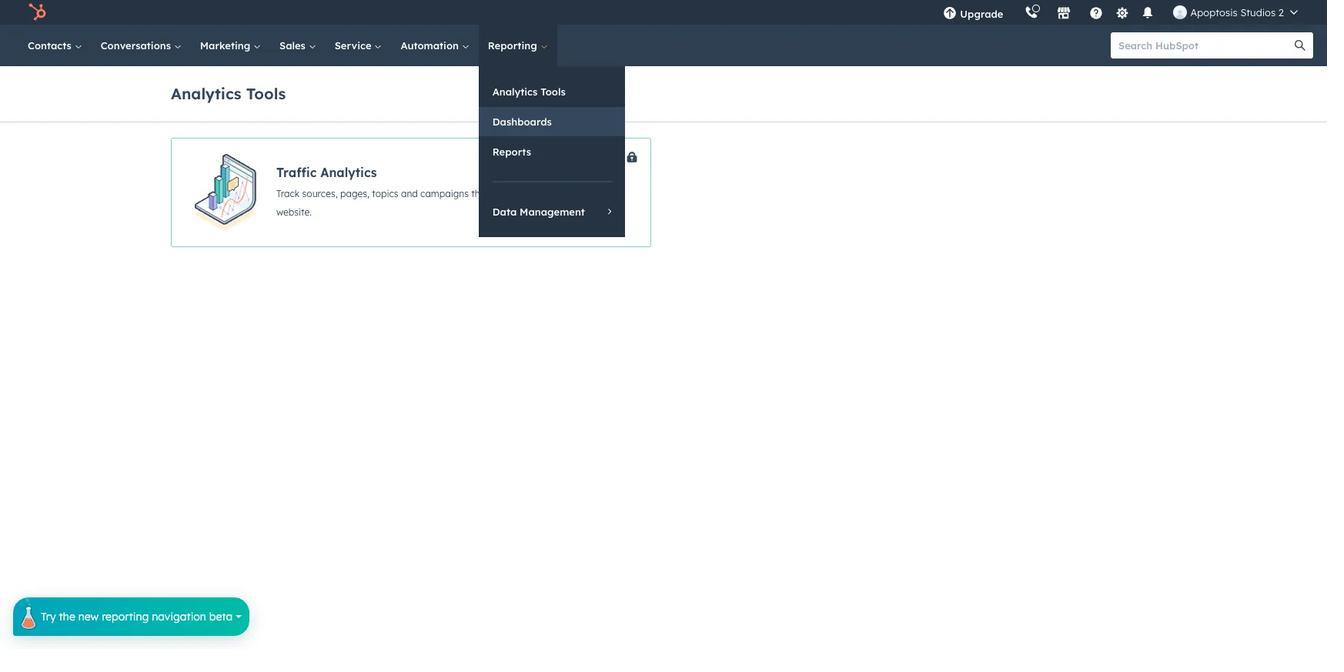 Task type: locate. For each thing, give the bounding box(es) containing it.
1 horizontal spatial tools
[[541, 85, 566, 98]]

analytics tools inside 'reporting' menu
[[493, 85, 566, 98]]

menu
[[933, 0, 1309, 25]]

management
[[520, 206, 585, 218]]

search button
[[1287, 32, 1313, 59]]

hubspot link
[[18, 3, 58, 22]]

help image
[[1090, 7, 1104, 21]]

analytics up pages,
[[320, 165, 377, 180]]

analytics down marketing
[[171, 84, 241, 103]]

2 horizontal spatial analytics
[[493, 85, 538, 98]]

reports
[[493, 146, 531, 158]]

analytics tools down marketing
[[171, 84, 286, 103]]

menu item
[[1014, 0, 1017, 25]]

analytics tools up dashboards
[[493, 85, 566, 98]]

dashboards
[[493, 115, 552, 128]]

pages,
[[340, 188, 369, 199]]

1 horizontal spatial analytics
[[320, 165, 377, 180]]

1 horizontal spatial analytics tools
[[493, 85, 566, 98]]

your
[[582, 188, 602, 199]]

apoptosis studios 2 button
[[1164, 0, 1307, 25]]

upgrade image
[[943, 7, 957, 21]]

traffic analytics track sources, pages, topics and campaigns that are driving traffic to your website.
[[276, 165, 602, 218]]

notifications image
[[1141, 7, 1155, 21]]

topics
[[372, 188, 398, 199]]

traffic
[[541, 188, 568, 199]]

sources,
[[302, 188, 338, 199]]

conversations link
[[91, 25, 191, 66]]

menu containing apoptosis studios 2
[[933, 0, 1309, 25]]

analytics
[[171, 84, 241, 103], [493, 85, 538, 98], [320, 165, 377, 180]]

sales link
[[270, 25, 325, 66]]

try
[[41, 610, 56, 624]]

0 horizontal spatial analytics tools
[[171, 84, 286, 103]]

automation
[[401, 39, 462, 52]]

tools down sales on the top
[[246, 84, 286, 103]]

analytics tools
[[171, 84, 286, 103], [493, 85, 566, 98]]

campaigns
[[420, 188, 469, 199]]

tara schultz image
[[1174, 5, 1188, 19]]

None checkbox
[[171, 138, 651, 247]]

analytics up dashboards
[[493, 85, 538, 98]]

tools inside 'reporting' menu
[[541, 85, 566, 98]]

studios
[[1241, 6, 1276, 18]]

0 horizontal spatial analytics
[[171, 84, 241, 103]]

tools
[[246, 84, 286, 103], [541, 85, 566, 98]]

settings link
[[1113, 4, 1132, 20]]

notifications button
[[1135, 0, 1161, 25]]

analytics inside analytics tools link
[[493, 85, 538, 98]]

the
[[59, 610, 75, 624]]

reporting menu
[[479, 66, 625, 237]]

apoptosis studios 2
[[1191, 6, 1284, 18]]

upgrade
[[960, 8, 1004, 20]]

service
[[335, 39, 374, 52]]

new
[[78, 610, 99, 624]]

2
[[1279, 6, 1284, 18]]

tools up dashboards link
[[541, 85, 566, 98]]

reports link
[[479, 137, 625, 166]]

none checkbox containing traffic analytics
[[171, 138, 651, 247]]

driving
[[509, 188, 539, 199]]



Task type: describe. For each thing, give the bounding box(es) containing it.
data management link
[[479, 197, 625, 226]]

reporting
[[102, 610, 149, 624]]

traffic
[[276, 165, 317, 180]]

settings image
[[1116, 7, 1129, 20]]

automation link
[[391, 25, 479, 66]]

marketing
[[200, 39, 253, 52]]

marketing link
[[191, 25, 270, 66]]

contacts
[[28, 39, 74, 52]]

contacts link
[[18, 25, 91, 66]]

marketplaces button
[[1048, 0, 1080, 25]]

to
[[571, 188, 580, 199]]

analytics tools link
[[479, 77, 625, 106]]

navigation
[[152, 610, 206, 624]]

data management
[[493, 206, 585, 218]]

marketplaces image
[[1057, 7, 1071, 21]]

hubspot image
[[28, 3, 46, 22]]

that
[[471, 188, 489, 199]]

help button
[[1084, 0, 1110, 25]]

reporting link
[[479, 25, 557, 66]]

dashboards link
[[479, 107, 625, 136]]

search image
[[1295, 40, 1306, 51]]

apoptosis
[[1191, 6, 1238, 18]]

sales
[[280, 39, 308, 52]]

are
[[492, 188, 506, 199]]

conversations
[[101, 39, 174, 52]]

try the new reporting navigation beta button
[[13, 591, 250, 636]]

data
[[493, 206, 517, 218]]

try the new reporting navigation beta
[[41, 610, 233, 624]]

analytics inside traffic analytics track sources, pages, topics and campaigns that are driving traffic to your website.
[[320, 165, 377, 180]]

reporting
[[488, 39, 540, 52]]

track
[[276, 188, 300, 199]]

calling icon button
[[1019, 2, 1045, 22]]

website.
[[276, 206, 312, 218]]

Search HubSpot search field
[[1111, 32, 1300, 59]]

service link
[[325, 25, 391, 66]]

0 horizontal spatial tools
[[246, 84, 286, 103]]

and
[[401, 188, 418, 199]]

beta
[[209, 610, 233, 624]]

calling icon image
[[1025, 6, 1039, 20]]



Task type: vqa. For each thing, say whether or not it's contained in the screenshot.
Suite at the top
no



